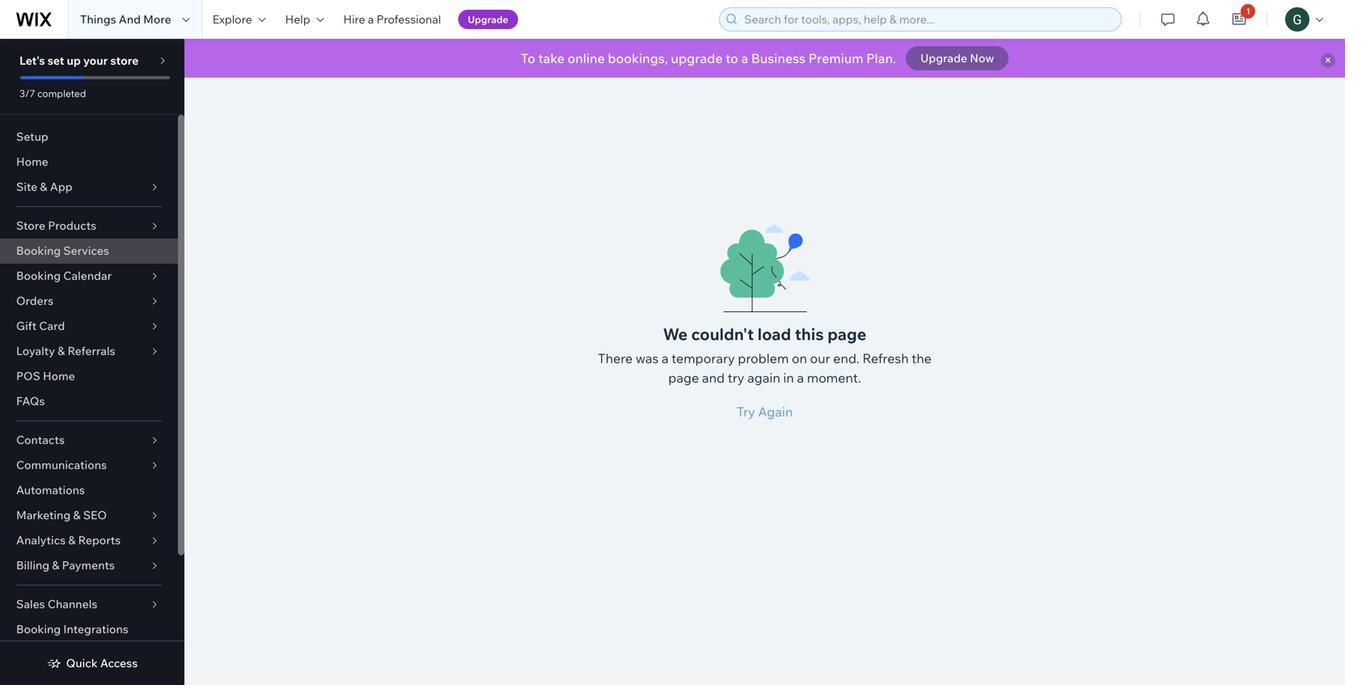 Task type: locate. For each thing, give the bounding box(es) containing it.
upgrade
[[671, 50, 723, 66]]

analytics & reports
[[16, 533, 121, 547]]

0 vertical spatial booking
[[16, 244, 61, 258]]

to
[[726, 50, 738, 66]]

page up end.
[[828, 324, 867, 344]]

set
[[47, 53, 64, 68]]

0 vertical spatial home
[[16, 155, 48, 169]]

try
[[737, 404, 755, 420]]

loyalty
[[16, 344, 55, 358]]

faqs link
[[0, 389, 178, 414]]

booking down store
[[16, 244, 61, 258]]

booking inside dropdown button
[[16, 269, 61, 283]]

setup link
[[0, 125, 178, 150]]

booking calendar button
[[0, 264, 178, 289]]

a right in
[[797, 370, 804, 386]]

billing & payments button
[[0, 553, 178, 578]]

quick access
[[66, 656, 138, 670]]

& left seo
[[73, 508, 81, 522]]

booking for booking services
[[16, 244, 61, 258]]

we couldn't load this page there was a temporary problem on our end. refresh the page and try again in a moment.
[[598, 324, 932, 386]]

marketing
[[16, 508, 71, 522]]

2 booking from the top
[[16, 269, 61, 283]]

0 horizontal spatial upgrade
[[468, 13, 508, 25]]

quick access button
[[47, 656, 138, 671]]

now
[[970, 51, 994, 65]]

0 vertical spatial upgrade
[[468, 13, 508, 25]]

booking services
[[16, 244, 109, 258]]

booking down sales
[[16, 622, 61, 636]]

try again button
[[737, 402, 793, 421]]

booking integrations link
[[0, 617, 178, 642]]

upgrade left now on the right top of page
[[921, 51, 968, 65]]

home down loyalty & referrals
[[43, 369, 75, 383]]

plan.
[[867, 50, 896, 66]]

pos home
[[16, 369, 75, 383]]

things and more
[[80, 12, 171, 26]]

gift card button
[[0, 314, 178, 339]]

again
[[758, 404, 793, 420]]

upgrade now button
[[906, 46, 1009, 70]]

the
[[912, 350, 932, 366]]

quick
[[66, 656, 98, 670]]

upgrade right professional
[[468, 13, 508, 25]]

store products button
[[0, 214, 178, 239]]

0 vertical spatial page
[[828, 324, 867, 344]]

site
[[16, 180, 37, 194]]

home down setup
[[16, 155, 48, 169]]

booking up orders at the left top of page
[[16, 269, 61, 283]]

card
[[39, 319, 65, 333]]

load
[[758, 324, 791, 344]]

3 booking from the top
[[16, 622, 61, 636]]

&
[[40, 180, 47, 194], [58, 344, 65, 358], [73, 508, 81, 522], [68, 533, 76, 547], [52, 558, 59, 572]]

calendar
[[63, 269, 112, 283]]

& for loyalty
[[58, 344, 65, 358]]

& right billing at bottom
[[52, 558, 59, 572]]

home
[[16, 155, 48, 169], [43, 369, 75, 383]]

booking
[[16, 244, 61, 258], [16, 269, 61, 283], [16, 622, 61, 636]]

1 horizontal spatial upgrade
[[921, 51, 968, 65]]

upgrade inside alert
[[921, 51, 968, 65]]

booking for booking integrations
[[16, 622, 61, 636]]

& inside 'dropdown button'
[[52, 558, 59, 572]]

booking integrations
[[16, 622, 128, 636]]

2 vertical spatial booking
[[16, 622, 61, 636]]

page
[[828, 324, 867, 344], [668, 370, 699, 386]]

1 vertical spatial upgrade
[[921, 51, 968, 65]]

1 horizontal spatial page
[[828, 324, 867, 344]]

& right site
[[40, 180, 47, 194]]

page down temporary
[[668, 370, 699, 386]]

& for site
[[40, 180, 47, 194]]

1 booking from the top
[[16, 244, 61, 258]]

hire a professional link
[[334, 0, 451, 39]]

channels
[[48, 597, 97, 611]]

1 vertical spatial booking
[[16, 269, 61, 283]]

store products
[[16, 218, 96, 233]]

faqs
[[16, 394, 45, 408]]

& right loyalty
[[58, 344, 65, 358]]

booking calendar
[[16, 269, 112, 283]]

gift card
[[16, 319, 65, 333]]

0 horizontal spatial page
[[668, 370, 699, 386]]

more
[[143, 12, 171, 26]]

& up billing & payments
[[68, 533, 76, 547]]

a right to
[[741, 50, 749, 66]]

pos home link
[[0, 364, 178, 389]]

in
[[783, 370, 794, 386]]

upgrade
[[468, 13, 508, 25], [921, 51, 968, 65]]

booking inside 'link'
[[16, 622, 61, 636]]

a right 'was'
[[662, 350, 669, 366]]

and
[[702, 370, 725, 386]]

completed
[[37, 87, 86, 100]]

a
[[368, 12, 374, 26], [741, 50, 749, 66], [662, 350, 669, 366], [797, 370, 804, 386]]

communications
[[16, 458, 107, 472]]

orders
[[16, 294, 54, 308]]

automations link
[[0, 478, 178, 503]]



Task type: vqa. For each thing, say whether or not it's contained in the screenshot.
your segments
no



Task type: describe. For each thing, give the bounding box(es) containing it.
Search for tools, apps, help & more... field
[[740, 8, 1117, 31]]

loyalty & referrals button
[[0, 339, 178, 364]]

upgrade for upgrade
[[468, 13, 508, 25]]

temporary
[[672, 350, 735, 366]]

& for marketing
[[73, 508, 81, 522]]

upgrade for upgrade now
[[921, 51, 968, 65]]

bookings,
[[608, 50, 668, 66]]

automations
[[16, 483, 85, 497]]

booking services link
[[0, 239, 178, 264]]

explore
[[213, 12, 252, 26]]

sales channels button
[[0, 592, 178, 617]]

contacts button
[[0, 428, 178, 453]]

up
[[67, 53, 81, 68]]

orders button
[[0, 289, 178, 314]]

seo
[[83, 508, 107, 522]]

to take online bookings, upgrade to a business premium plan.
[[521, 50, 896, 66]]

products
[[48, 218, 96, 233]]

home link
[[0, 150, 178, 175]]

there
[[598, 350, 633, 366]]

contacts
[[16, 433, 65, 447]]

try again
[[737, 404, 793, 420]]

this
[[795, 324, 824, 344]]

premium
[[809, 50, 864, 66]]

sales channels
[[16, 597, 97, 611]]

site & app
[[16, 180, 72, 194]]

access
[[100, 656, 138, 670]]

marketing & seo
[[16, 508, 107, 522]]

our
[[810, 350, 830, 366]]

booking for booking calendar
[[16, 269, 61, 283]]

help
[[285, 12, 310, 26]]

let's
[[19, 53, 45, 68]]

we
[[663, 324, 688, 344]]

and
[[119, 12, 141, 26]]

couldn't
[[691, 324, 754, 344]]

site & app button
[[0, 175, 178, 200]]

loyalty & referrals
[[16, 344, 115, 358]]

billing
[[16, 558, 49, 572]]

end.
[[833, 350, 860, 366]]

refresh
[[863, 350, 909, 366]]

3/7
[[19, 87, 35, 100]]

referrals
[[68, 344, 115, 358]]

try
[[728, 370, 745, 386]]

a inside alert
[[741, 50, 749, 66]]

to
[[521, 50, 535, 66]]

online
[[568, 50, 605, 66]]

3/7 completed
[[19, 87, 86, 100]]

problem
[[738, 350, 789, 366]]

marketing & seo button
[[0, 503, 178, 528]]

1 button
[[1222, 0, 1257, 39]]

upgrade now
[[921, 51, 994, 65]]

professional
[[377, 12, 441, 26]]

sales
[[16, 597, 45, 611]]

& for analytics
[[68, 533, 76, 547]]

help button
[[276, 0, 334, 39]]

1 vertical spatial home
[[43, 369, 75, 383]]

sidebar element
[[0, 39, 184, 685]]

pos
[[16, 369, 40, 383]]

store
[[110, 53, 139, 68]]

hire
[[343, 12, 365, 26]]

setup
[[16, 129, 48, 144]]

was
[[636, 350, 659, 366]]

a right hire
[[368, 12, 374, 26]]

things
[[80, 12, 116, 26]]

business
[[751, 50, 806, 66]]

take
[[538, 50, 565, 66]]

moment.
[[807, 370, 861, 386]]

analytics
[[16, 533, 66, 547]]

on
[[792, 350, 807, 366]]

upgrade button
[[458, 10, 518, 29]]

1 vertical spatial page
[[668, 370, 699, 386]]

hire a professional
[[343, 12, 441, 26]]

gift
[[16, 319, 37, 333]]

billing & payments
[[16, 558, 115, 572]]

analytics & reports button
[[0, 528, 178, 553]]

& for billing
[[52, 558, 59, 572]]

payments
[[62, 558, 115, 572]]

your
[[83, 53, 108, 68]]

services
[[63, 244, 109, 258]]

to take online bookings, upgrade to a business premium plan. alert
[[184, 39, 1345, 78]]

let's set up your store
[[19, 53, 139, 68]]



